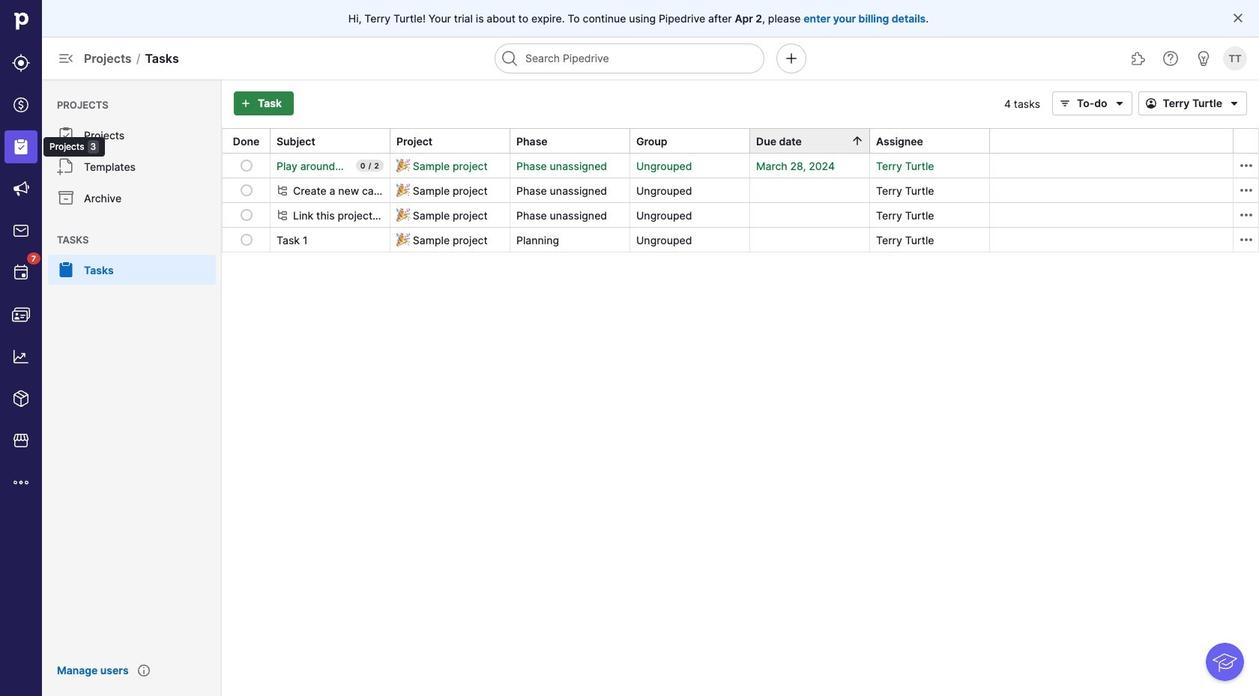 Task type: locate. For each thing, give the bounding box(es) containing it.
2 vertical spatial color primary image
[[240, 184, 252, 196]]

quick add image
[[783, 49, 801, 67]]

knowledge center bot, also known as kc bot is an onboarding assistant that allows you to see the list of onboarding items in one place for quick and easy reference. this improves your in-app experience. image
[[1207, 643, 1245, 682]]

color undefined image
[[57, 126, 75, 144], [57, 157, 75, 175], [57, 261, 75, 279], [12, 264, 30, 282]]

color undefined image down color undefined image
[[57, 261, 75, 279]]

sales inbox image
[[12, 222, 30, 240]]

sales assistant image
[[1195, 49, 1213, 67]]

2 horizontal spatial color primary image
[[1233, 12, 1245, 24]]

grid
[[222, 127, 1260, 253]]

1 vertical spatial color primary image
[[1111, 94, 1129, 112]]

row
[[223, 154, 1259, 178], [223, 178, 1259, 202], [223, 202, 1259, 227], [223, 227, 1259, 252]]

Search Pipedrive field
[[495, 43, 765, 73]]

projects image
[[12, 138, 30, 156]]

0 vertical spatial menu item
[[0, 126, 42, 168]]

color secondary image
[[1237, 157, 1255, 175], [1237, 206, 1255, 224], [277, 209, 289, 221], [1237, 231, 1255, 249]]

insights image
[[12, 348, 30, 366]]

menu
[[0, 0, 105, 697], [42, 79, 222, 697]]

color primary image inside row
[[240, 184, 252, 196]]

color secondary image
[[1237, 181, 1255, 199], [277, 184, 289, 196]]

home image
[[10, 10, 32, 32]]

0 horizontal spatial color primary image
[[240, 184, 252, 196]]

menu item
[[0, 126, 42, 168], [42, 255, 222, 285]]

menu toggle image
[[57, 49, 75, 67]]

leads image
[[12, 54, 30, 72]]

color primary image
[[1226, 94, 1244, 112], [1056, 97, 1074, 109], [1142, 97, 1160, 109], [852, 135, 864, 147], [240, 160, 252, 172], [240, 209, 252, 221], [240, 234, 252, 246]]

more image
[[12, 474, 30, 492]]

color primary image
[[1233, 12, 1245, 24], [1111, 94, 1129, 112], [240, 184, 252, 196]]



Task type: vqa. For each thing, say whether or not it's contained in the screenshot.
"option"
no



Task type: describe. For each thing, give the bounding box(es) containing it.
0 vertical spatial color primary image
[[1233, 12, 1245, 24]]

color undefined image
[[57, 189, 75, 207]]

marketplace image
[[12, 432, 30, 450]]

products image
[[12, 390, 30, 408]]

contacts image
[[12, 306, 30, 324]]

3 row from the top
[[223, 202, 1259, 227]]

color undefined image up contacts image
[[12, 264, 30, 282]]

2 row from the top
[[223, 178, 1259, 202]]

info image
[[138, 665, 150, 677]]

color primary inverted image
[[237, 97, 255, 109]]

1 vertical spatial menu item
[[42, 255, 222, 285]]

4 row from the top
[[223, 227, 1259, 252]]

1 row from the top
[[223, 154, 1259, 178]]

color undefined image right projects icon
[[57, 126, 75, 144]]

quick help image
[[1162, 49, 1180, 67]]

1 horizontal spatial color primary image
[[1111, 94, 1129, 112]]

1 horizontal spatial color secondary image
[[1237, 181, 1255, 199]]

0 horizontal spatial color secondary image
[[277, 184, 289, 196]]

campaigns image
[[12, 180, 30, 198]]

color undefined image up color undefined image
[[57, 157, 75, 175]]

deals image
[[12, 96, 30, 114]]



